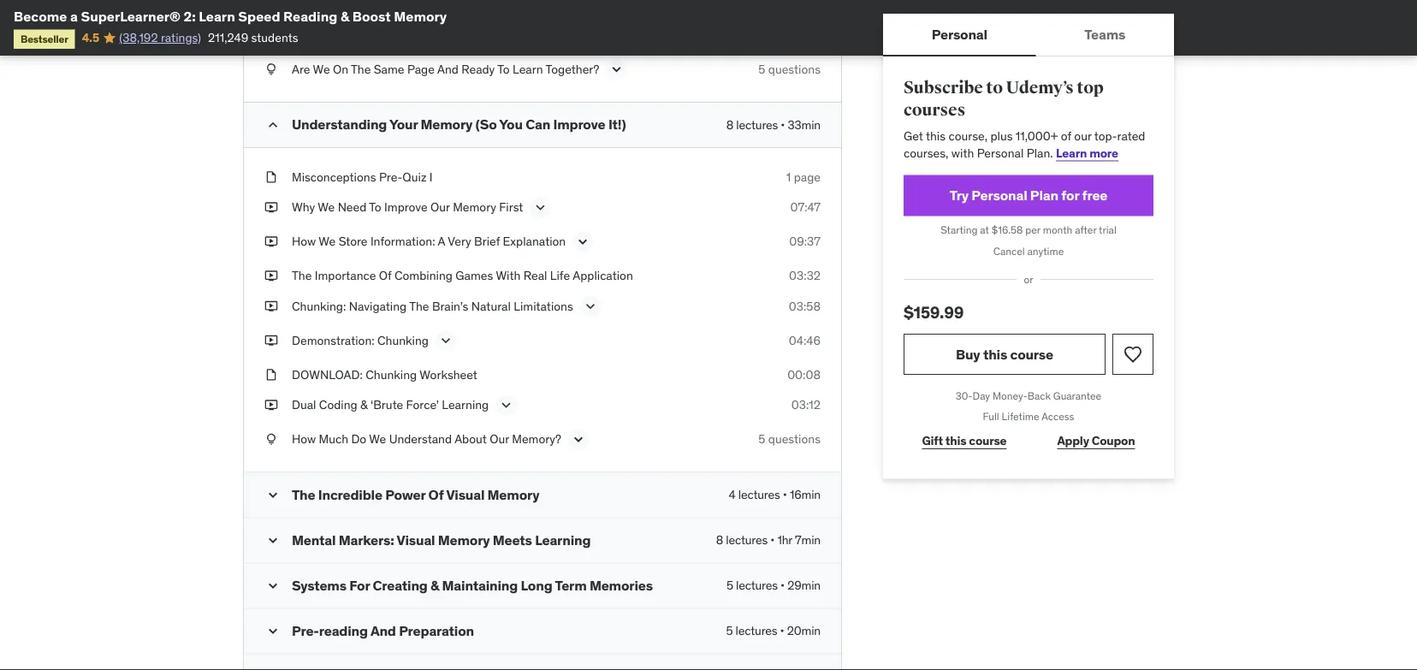 Task type: vqa. For each thing, say whether or not it's contained in the screenshot.


Task type: locate. For each thing, give the bounding box(es) containing it.
xsmall image for 03:32
[[264, 267, 278, 284]]

& left boost
[[341, 7, 349, 25]]

small image left 'incredible'
[[264, 487, 282, 504]]

course for buy this course
[[1010, 345, 1054, 363]]

0 vertical spatial to
[[498, 61, 510, 76]]

much
[[319, 432, 348, 447]]

this for buy
[[983, 345, 1008, 363]]

chunking: navigating the brain's natural limitations
[[292, 298, 573, 314]]

of
[[1061, 128, 1072, 144]]

of
[[379, 268, 392, 283], [428, 486, 444, 503]]

1 vertical spatial reading
[[292, 31, 336, 46]]

1 vertical spatial personal
[[977, 145, 1024, 160]]

worksheet up force'
[[420, 367, 477, 382]]

brain's
[[432, 298, 469, 314]]

5
[[759, 61, 766, 76], [759, 432, 766, 447], [727, 578, 733, 593], [726, 623, 733, 639]]

8 left 1hr
[[716, 533, 723, 548]]

apply
[[1057, 433, 1089, 449]]

1 vertical spatial speed
[[339, 31, 374, 46]]

• left 29min
[[781, 578, 785, 593]]

wishlist image
[[1123, 344, 1144, 365]]

1 questions from the top
[[768, 61, 821, 76]]

course inside button
[[1010, 345, 1054, 363]]

1 horizontal spatial learning
[[535, 531, 591, 549]]

worksheet for chunking
[[420, 367, 477, 382]]

speed inside "download: diagnostic worksheet #1: establish a baseline reading speed and retent"
[[339, 31, 374, 46]]

we left store
[[319, 234, 336, 249]]

• left 16min
[[783, 487, 787, 503]]

(38,192
[[119, 30, 158, 45]]

1 horizontal spatial 8
[[727, 117, 734, 132]]

211,249 students
[[208, 30, 298, 45]]

top
[[1077, 77, 1104, 98]]

1 vertical spatial this
[[983, 345, 1008, 363]]

this right buy
[[983, 345, 1008, 363]]

4 small image from the top
[[264, 577, 282, 595]]

3 xsmall image from the top
[[264, 332, 278, 349]]

to right ready
[[498, 61, 510, 76]]

the up mental
[[292, 486, 315, 503]]

learn up 211,249
[[199, 7, 235, 25]]

learning up term
[[535, 531, 591, 549]]

personal down plus
[[977, 145, 1024, 160]]

0 horizontal spatial to
[[369, 199, 381, 215]]

this for gift
[[946, 433, 967, 449]]

xsmall image left demonstration:
[[264, 332, 278, 349]]

reading up students on the left top
[[283, 7, 338, 25]]

memory left (so
[[421, 115, 473, 133]]

learn
[[199, 7, 235, 25], [513, 61, 543, 76], [1056, 145, 1087, 160]]

course,
[[949, 128, 988, 144]]

6 xsmall image from the top
[[264, 366, 278, 383]]

0 vertical spatial show lecture description image
[[608, 61, 625, 78]]

this up courses,
[[926, 128, 946, 144]]

0 vertical spatial download:
[[292, 14, 363, 29]]

buy
[[956, 345, 980, 363]]

the incredible power of visual memory
[[292, 486, 540, 503]]

small image left understanding
[[264, 116, 282, 133]]

worksheet left #1:
[[425, 14, 483, 29]]

personal button
[[883, 14, 1036, 55]]

show lecture description image down application
[[582, 298, 599, 315]]

this inside get this course, plus 11,000+ of our top-rated courses, with personal plan.
[[926, 128, 946, 144]]

1 horizontal spatial &
[[360, 397, 368, 413]]

you
[[499, 115, 523, 133]]

the down combining
[[409, 298, 429, 314]]

small image
[[264, 116, 282, 133], [264, 487, 282, 504], [264, 532, 282, 549], [264, 577, 282, 595]]

download: up on at the left top of page
[[292, 14, 363, 29]]

0 vertical spatial worksheet
[[425, 14, 483, 29]]

worksheet
[[425, 14, 483, 29], [420, 367, 477, 382]]

0 horizontal spatial a
[[438, 234, 445, 249]]

0 vertical spatial questions
[[768, 61, 821, 76]]

5 down '5 lectures • 29min'
[[726, 623, 733, 639]]

lectures left '33min'
[[736, 117, 778, 132]]

systems
[[292, 577, 347, 594]]

1 vertical spatial how
[[292, 432, 316, 447]]

we right 'do'
[[369, 432, 386, 447]]

speed up 211,249 students
[[238, 7, 280, 25]]

1 vertical spatial a
[[438, 234, 445, 249]]

buy this course
[[956, 345, 1054, 363]]

small image left mental
[[264, 532, 282, 549]]

pre- up why we need to improve our memory first
[[379, 169, 403, 184]]

5 up the 8 lectures • 33min
[[759, 61, 766, 76]]

1 vertical spatial visual
[[397, 531, 435, 549]]

1 vertical spatial download:
[[292, 367, 363, 382]]

1 vertical spatial worksheet
[[420, 367, 477, 382]]

and
[[376, 31, 398, 46], [437, 61, 459, 76], [371, 622, 396, 639]]

1 vertical spatial our
[[490, 432, 509, 447]]

to right need
[[369, 199, 381, 215]]

5 questions for are we on the same page and ready to learn together?
[[759, 61, 821, 76]]

with
[[496, 268, 521, 283]]

show lecture description image for are we on the same page and ready to learn together?
[[608, 61, 625, 78]]

establish
[[504, 14, 553, 29]]

1 horizontal spatial of
[[428, 486, 444, 503]]

courses,
[[904, 145, 949, 160]]

small image for systems
[[264, 577, 282, 595]]

lifetime
[[1002, 410, 1040, 423]]

why
[[292, 199, 315, 215]]

xsmall image left misconceptions at the top of the page
[[264, 169, 278, 185]]

download: inside "download: diagnostic worksheet #1: establish a baseline reading speed and retent"
[[292, 14, 363, 29]]

2 vertical spatial this
[[946, 433, 967, 449]]

xsmall image left much
[[264, 431, 278, 448]]

0 vertical spatial a
[[556, 14, 563, 29]]

xsmall image for chunking:
[[264, 298, 278, 315]]

2 xsmall image from the top
[[264, 61, 278, 77]]

a left very
[[438, 234, 445, 249]]

xsmall image for 04:46
[[264, 332, 278, 349]]

navigating
[[349, 298, 407, 314]]

show lecture description image for how much do we understand about our memory?
[[570, 431, 587, 448]]

2 vertical spatial learn
[[1056, 145, 1087, 160]]

show lecture description image
[[575, 233, 592, 250], [437, 332, 454, 349], [498, 397, 515, 414], [570, 431, 587, 448]]

8 for understanding your memory (so you can improve it!)
[[727, 117, 734, 132]]

07:47
[[790, 199, 821, 215]]

1 vertical spatial of
[[428, 486, 444, 503]]

1 download: from the top
[[292, 14, 363, 29]]

2 download: from the top
[[292, 367, 363, 382]]

2 questions from the top
[[768, 432, 821, 447]]

0 vertical spatial &
[[341, 7, 349, 25]]

0 vertical spatial chunking
[[377, 333, 429, 348]]

• for can
[[781, 117, 785, 132]]

reading up are
[[292, 31, 336, 46]]

show lecture description image right memory?
[[570, 431, 587, 448]]

small image up small icon
[[264, 577, 282, 595]]

•
[[781, 117, 785, 132], [783, 487, 787, 503], [771, 533, 775, 548], [781, 578, 785, 593], [780, 623, 784, 639]]

learning for mental markers: visual memory meets learning
[[535, 531, 591, 549]]

gift
[[922, 433, 943, 449]]

1 vertical spatial 5 questions
[[759, 432, 821, 447]]

ratings)
[[161, 30, 201, 45]]

guarantee
[[1054, 389, 1102, 402]]

7 xsmall image from the top
[[264, 397, 278, 414]]

4 lectures • 16min
[[729, 487, 821, 503]]

speed down boost
[[339, 31, 374, 46]]

$16.58
[[992, 223, 1023, 237]]

4 xsmall image from the top
[[264, 233, 278, 250]]

reading
[[283, 7, 338, 25], [292, 31, 336, 46]]

get
[[904, 128, 923, 144]]

try personal plan for free link
[[904, 175, 1154, 216]]

of up navigating
[[379, 268, 392, 283]]

worksheet for diagnostic
[[425, 14, 483, 29]]

xsmall image left the importance
[[264, 267, 278, 284]]

term
[[555, 577, 587, 594]]

1 horizontal spatial visual
[[446, 486, 485, 503]]

real
[[524, 268, 547, 283]]

1 how from the top
[[292, 234, 316, 249]]

subscribe
[[904, 77, 983, 98]]

this inside button
[[983, 345, 1008, 363]]

misconceptions pre-quiz i
[[292, 169, 433, 184]]

how for how we store information: a very brief explanation
[[292, 234, 316, 249]]

download: for download: chunking worksheet
[[292, 367, 363, 382]]

0 vertical spatial learning
[[442, 397, 489, 413]]

$159.99
[[904, 302, 964, 322]]

5 questions down 03:12
[[759, 432, 821, 447]]

0 vertical spatial course
[[1010, 345, 1054, 363]]

and right the "page"
[[437, 61, 459, 76]]

(38,192 ratings)
[[119, 30, 201, 45]]

we
[[313, 61, 330, 76], [318, 199, 335, 215], [319, 234, 336, 249], [369, 432, 386, 447]]

demonstration: chunking
[[292, 333, 429, 348]]

5 xsmall image from the top
[[264, 298, 278, 315]]

learn down of
[[1056, 145, 1087, 160]]

& right creating
[[431, 577, 439, 594]]

and down "diagnostic"
[[376, 31, 398, 46]]

2 how from the top
[[292, 432, 316, 447]]

0 vertical spatial improve
[[553, 115, 606, 133]]

2 small image from the top
[[264, 487, 282, 504]]

2 horizontal spatial learn
[[1056, 145, 1087, 160]]

0 horizontal spatial course
[[969, 433, 1007, 449]]

show lecture description image up application
[[575, 233, 592, 250]]

211,249
[[208, 30, 248, 45]]

teams button
[[1036, 14, 1174, 55]]

gift this course link
[[904, 424, 1025, 458]]

are
[[292, 61, 310, 76]]

1 vertical spatial learn
[[513, 61, 543, 76]]

lectures right '4'
[[738, 487, 780, 503]]

0 vertical spatial 5 questions
[[759, 61, 821, 76]]

#1:
[[486, 14, 501, 29]]

0 vertical spatial reading
[[283, 7, 338, 25]]

download: up coding
[[292, 367, 363, 382]]

(so
[[476, 115, 497, 133]]

0 vertical spatial speed
[[238, 7, 280, 25]]

questions down 03:12
[[768, 432, 821, 447]]

1 vertical spatial &
[[360, 397, 368, 413]]

0 horizontal spatial improve
[[384, 199, 428, 215]]

systems for creating & maintaining long term memories
[[292, 577, 653, 594]]

0 vertical spatial and
[[376, 31, 398, 46]]

buy this course button
[[904, 334, 1106, 375]]

course up "back"
[[1010, 345, 1054, 363]]

questions up '33min'
[[768, 61, 821, 76]]

improve left the it!)
[[553, 115, 606, 133]]

show lecture description image for why we need to improve our memory first
[[532, 199, 549, 216]]

memory?
[[512, 432, 561, 447]]

1 horizontal spatial show lecture description image
[[582, 298, 599, 315]]

questions
[[768, 61, 821, 76], [768, 432, 821, 447]]

5 down 8 lectures • 1hr 7min
[[727, 578, 733, 593]]

1 xsmall image from the top
[[264, 13, 278, 30]]

a left baseline
[[556, 14, 563, 29]]

visual down the incredible power of visual memory
[[397, 531, 435, 549]]

4.5
[[82, 30, 99, 45]]

to
[[498, 61, 510, 76], [369, 199, 381, 215]]

how down why
[[292, 234, 316, 249]]

how left much
[[292, 432, 316, 447]]

lectures left 20min
[[736, 623, 778, 639]]

show lecture description image
[[608, 61, 625, 78], [532, 199, 549, 216], [582, 298, 599, 315]]

the
[[351, 61, 371, 76], [292, 268, 312, 283], [409, 298, 429, 314], [292, 486, 315, 503]]

meets
[[493, 531, 532, 549]]

0 horizontal spatial pre-
[[292, 622, 319, 639]]

improve
[[553, 115, 606, 133], [384, 199, 428, 215]]

1 5 questions from the top
[[759, 61, 821, 76]]

• for memory
[[783, 487, 787, 503]]

chunking
[[377, 333, 429, 348], [366, 367, 417, 382]]

worksheet inside "download: diagnostic worksheet #1: establish a baseline reading speed and retent"
[[425, 14, 483, 29]]

why we need to improve our memory first
[[292, 199, 523, 215]]

personal up subscribe
[[932, 25, 988, 43]]

0 vertical spatial this
[[926, 128, 946, 144]]

2 5 questions from the top
[[759, 432, 821, 447]]

reading
[[319, 622, 368, 639]]

0 horizontal spatial show lecture description image
[[532, 199, 549, 216]]

1
[[786, 169, 791, 184]]

11,000+
[[1016, 128, 1058, 144]]

small image for mental
[[264, 532, 282, 549]]

learn more link
[[1056, 145, 1119, 160]]

on
[[333, 61, 348, 76]]

lectures down 8 lectures • 1hr 7min
[[736, 578, 778, 593]]

our down "i"
[[431, 199, 450, 215]]

personal up '$16.58'
[[972, 186, 1028, 204]]

of right the power
[[428, 486, 444, 503]]

2 vertical spatial &
[[431, 577, 439, 594]]

lectures for long
[[736, 578, 778, 593]]

0 horizontal spatial our
[[431, 199, 450, 215]]

chunking up dual coding & 'brute force' learning
[[366, 367, 417, 382]]

course down full
[[969, 433, 1007, 449]]

chunking for demonstration:
[[377, 333, 429, 348]]

1 horizontal spatial pre-
[[379, 169, 403, 184]]

learn left together?
[[513, 61, 543, 76]]

power
[[385, 486, 426, 503]]

combining
[[395, 268, 453, 283]]

misconceptions
[[292, 169, 376, 184]]

show lecture description image right the first
[[532, 199, 549, 216]]

• left 1hr
[[771, 533, 775, 548]]

8 left '33min'
[[727, 117, 734, 132]]

03:12
[[792, 397, 821, 413]]

anytime
[[1028, 245, 1064, 258]]

learning up about
[[442, 397, 489, 413]]

0 horizontal spatial learn
[[199, 7, 235, 25]]

learning
[[442, 397, 489, 413], [535, 531, 591, 549]]

1 vertical spatial learning
[[535, 531, 591, 549]]

4 xsmall image from the top
[[264, 431, 278, 448]]

8 lectures • 33min
[[727, 117, 821, 132]]

understand
[[389, 432, 452, 447]]

tab list
[[883, 14, 1174, 56]]

1 vertical spatial pre-
[[292, 622, 319, 639]]

show lecture description image up memory?
[[498, 397, 515, 414]]

1 vertical spatial 8
[[716, 533, 723, 548]]

0 vertical spatial of
[[379, 268, 392, 283]]

for
[[349, 577, 370, 594]]

our right about
[[490, 432, 509, 447]]

1 xsmall image from the top
[[264, 169, 278, 185]]

1 vertical spatial chunking
[[366, 367, 417, 382]]

4
[[729, 487, 736, 503]]

our
[[431, 199, 450, 215], [490, 432, 509, 447]]

store
[[339, 234, 368, 249]]

• for long
[[781, 578, 785, 593]]

& left 'brute
[[360, 397, 368, 413]]

1 vertical spatial show lecture description image
[[532, 199, 549, 216]]

show lecture description image right together?
[[608, 61, 625, 78]]

0 vertical spatial pre-
[[379, 169, 403, 184]]

xsmall image
[[264, 169, 278, 185], [264, 267, 278, 284], [264, 332, 278, 349], [264, 431, 278, 448]]

0 vertical spatial how
[[292, 234, 316, 249]]

3 xsmall image from the top
[[264, 199, 278, 216]]

lectures for can
[[736, 117, 778, 132]]

and right reading
[[371, 622, 396, 639]]

1 vertical spatial course
[[969, 433, 1007, 449]]

1 horizontal spatial to
[[498, 61, 510, 76]]

1 vertical spatial questions
[[768, 432, 821, 447]]

1 horizontal spatial course
[[1010, 345, 1054, 363]]

apply coupon
[[1057, 433, 1135, 449]]

0 horizontal spatial speed
[[238, 7, 280, 25]]

3 small image from the top
[[264, 532, 282, 549]]

visual up the "mental markers: visual memory meets learning" at left
[[446, 486, 485, 503]]

• left '33min'
[[781, 117, 785, 132]]

5 questions up '33min'
[[759, 61, 821, 76]]

0 horizontal spatial learning
[[442, 397, 489, 413]]

0 vertical spatial learn
[[199, 7, 235, 25]]

2 vertical spatial show lecture description image
[[582, 298, 599, 315]]

0 vertical spatial 8
[[727, 117, 734, 132]]

visual
[[446, 486, 485, 503], [397, 531, 435, 549]]

students
[[251, 30, 298, 45]]

show lecture description image down brain's
[[437, 332, 454, 349]]

learning for dual coding & 'brute force' learning
[[442, 397, 489, 413]]

2 horizontal spatial show lecture description image
[[608, 61, 625, 78]]

chunking up download: chunking worksheet
[[377, 333, 429, 348]]

we left on at the left top of page
[[313, 61, 330, 76]]

we for are
[[313, 61, 330, 76]]

1 horizontal spatial speed
[[339, 31, 374, 46]]

become a superlearner® 2: learn speed reading & boost memory
[[14, 7, 447, 25]]

this right the gift
[[946, 433, 967, 449]]

lectures left 1hr
[[726, 533, 768, 548]]

1 small image from the top
[[264, 116, 282, 133]]

improve down quiz
[[384, 199, 428, 215]]

0 vertical spatial personal
[[932, 25, 988, 43]]

games
[[456, 268, 493, 283]]

1 horizontal spatial a
[[556, 14, 563, 29]]

our
[[1074, 128, 1092, 144]]

pre- right small icon
[[292, 622, 319, 639]]

1 horizontal spatial learn
[[513, 61, 543, 76]]

we right why
[[318, 199, 335, 215]]

xsmall image
[[264, 13, 278, 30], [264, 61, 278, 77], [264, 199, 278, 216], [264, 233, 278, 250], [264, 298, 278, 315], [264, 366, 278, 383], [264, 397, 278, 414]]

0 horizontal spatial visual
[[397, 531, 435, 549]]

0 horizontal spatial 8
[[716, 533, 723, 548]]

2 xsmall image from the top
[[264, 267, 278, 284]]



Task type: describe. For each thing, give the bounding box(es) containing it.
the importance of combining games with real life application
[[292, 268, 633, 283]]

questions for how much do we understand about our memory?
[[768, 432, 821, 447]]

1 vertical spatial improve
[[384, 199, 428, 215]]

starting
[[941, 223, 978, 237]]

tab list containing personal
[[883, 14, 1174, 56]]

2 vertical spatial and
[[371, 622, 396, 639]]

life
[[550, 268, 570, 283]]

memory up meets
[[488, 486, 540, 503]]

2 vertical spatial personal
[[972, 186, 1028, 204]]

preparation
[[399, 622, 474, 639]]

boost
[[352, 7, 391, 25]]

show lecture description image for chunking: navigating the brain's natural limitations
[[582, 298, 599, 315]]

5 lectures • 29min
[[727, 578, 821, 593]]

how for how much do we understand about our memory?
[[292, 432, 316, 447]]

baseline
[[566, 14, 612, 29]]

download: diagnostic worksheet #1: establish a baseline reading speed and retent
[[292, 14, 612, 46]]

can
[[526, 115, 550, 133]]

questions for are we on the same page and ready to learn together?
[[768, 61, 821, 76]]

lectures for learning
[[726, 533, 768, 548]]

xsmall image for 5 questions
[[264, 431, 278, 448]]

course for gift this course
[[969, 433, 1007, 449]]

chunking for download:
[[366, 367, 417, 382]]

xsmall image for how
[[264, 233, 278, 250]]

xsmall image for are
[[264, 61, 278, 77]]

• left 20min
[[780, 623, 784, 639]]

try
[[950, 186, 969, 204]]

more
[[1090, 145, 1119, 160]]

personal inside button
[[932, 25, 988, 43]]

5 up 4 lectures • 16min
[[759, 432, 766, 447]]

apply coupon button
[[1039, 424, 1154, 458]]

show lecture description image for demonstration: chunking
[[437, 332, 454, 349]]

at
[[980, 223, 989, 237]]

i
[[429, 169, 433, 184]]

the up chunking:
[[292, 268, 312, 283]]

2 horizontal spatial &
[[431, 577, 439, 594]]

gift this course
[[922, 433, 1007, 449]]

small image for the
[[264, 487, 282, 504]]

day
[[973, 389, 990, 402]]

small image for understanding
[[264, 116, 282, 133]]

we for how
[[319, 234, 336, 249]]

• for learning
[[771, 533, 775, 548]]

brief
[[474, 234, 500, 249]]

and inside "download: diagnostic worksheet #1: establish a baseline reading speed and retent"
[[376, 31, 398, 46]]

29min
[[788, 578, 821, 593]]

become
[[14, 7, 67, 25]]

we for why
[[318, 199, 335, 215]]

personal inside get this course, plus 11,000+ of our top-rated courses, with personal plan.
[[977, 145, 1024, 160]]

0 horizontal spatial &
[[341, 7, 349, 25]]

8 lectures • 1hr 7min
[[716, 533, 821, 548]]

page
[[407, 61, 435, 76]]

long
[[521, 577, 553, 594]]

reading inside "download: diagnostic worksheet #1: establish a baseline reading speed and retent"
[[292, 31, 336, 46]]

very
[[448, 234, 471, 249]]

show lecture description image for how we store information: a very brief explanation
[[575, 233, 592, 250]]

first
[[499, 199, 523, 215]]

memory up retent
[[394, 7, 447, 25]]

creating
[[373, 577, 428, 594]]

1 horizontal spatial improve
[[553, 115, 606, 133]]

after
[[1075, 223, 1097, 237]]

limitations
[[514, 298, 573, 314]]

memory up systems for creating & maintaining long term memories
[[438, 531, 490, 549]]

dual coding & 'brute force' learning
[[292, 397, 489, 413]]

how much do we understand about our memory?
[[292, 432, 561, 447]]

incredible
[[318, 486, 382, 503]]

coupon
[[1092, 433, 1135, 449]]

or
[[1024, 273, 1034, 286]]

5 questions for how much do we understand about our memory?
[[759, 432, 821, 447]]

bestseller
[[21, 32, 68, 45]]

1 horizontal spatial our
[[490, 432, 509, 447]]

free
[[1082, 186, 1108, 204]]

demonstration:
[[292, 333, 375, 348]]

download: for download: diagnostic worksheet #1: establish a baseline reading speed and retent
[[292, 14, 363, 29]]

03:32
[[789, 268, 821, 283]]

ready
[[462, 61, 495, 76]]

full
[[983, 410, 999, 423]]

application
[[573, 268, 633, 283]]

your
[[389, 115, 418, 133]]

maintaining
[[442, 577, 518, 594]]

0 vertical spatial our
[[431, 199, 450, 215]]

09:37
[[789, 234, 821, 249]]

teams
[[1085, 25, 1126, 43]]

this for get
[[926, 128, 946, 144]]

show lecture description image for dual coding & 'brute force' learning
[[498, 397, 515, 414]]

30-day money-back guarantee full lifetime access
[[956, 389, 1102, 423]]

courses
[[904, 99, 966, 120]]

xsmall image for why
[[264, 199, 278, 216]]

importance
[[315, 268, 376, 283]]

2:
[[184, 7, 196, 25]]

xsmall image for dual
[[264, 397, 278, 414]]

lectures for memory
[[738, 487, 780, 503]]

same
[[374, 61, 404, 76]]

top-
[[1094, 128, 1117, 144]]

a inside "download: diagnostic worksheet #1: establish a baseline reading speed and retent"
[[556, 14, 563, 29]]

0 horizontal spatial of
[[379, 268, 392, 283]]

explanation
[[503, 234, 566, 249]]

30-
[[956, 389, 973, 402]]

rated
[[1117, 128, 1146, 144]]

the right on at the left top of page
[[351, 61, 371, 76]]

a
[[70, 7, 78, 25]]

1 vertical spatial and
[[437, 61, 459, 76]]

1 vertical spatial to
[[369, 199, 381, 215]]

money-
[[993, 389, 1028, 402]]

understanding your memory (so you can improve it!)
[[292, 115, 626, 133]]

mental markers: visual memory meets learning
[[292, 531, 591, 549]]

trial
[[1099, 223, 1117, 237]]

xsmall image for 1 page
[[264, 169, 278, 185]]

memory up brief
[[453, 199, 496, 215]]

information:
[[371, 234, 435, 249]]

8 for mental markers: visual memory meets learning
[[716, 533, 723, 548]]

plan.
[[1027, 145, 1053, 160]]

markers:
[[339, 531, 394, 549]]

plus
[[991, 128, 1013, 144]]

coding
[[319, 397, 358, 413]]

superlearner®
[[81, 7, 181, 25]]

download: chunking worksheet
[[292, 367, 477, 382]]

plan
[[1030, 186, 1059, 204]]

how we store information: a very brief explanation
[[292, 234, 566, 249]]

0 vertical spatial visual
[[446, 486, 485, 503]]

small image
[[264, 623, 282, 640]]

access
[[1042, 410, 1075, 423]]

20min
[[787, 623, 821, 639]]

7min
[[795, 533, 821, 548]]

03:58
[[789, 298, 821, 314]]



